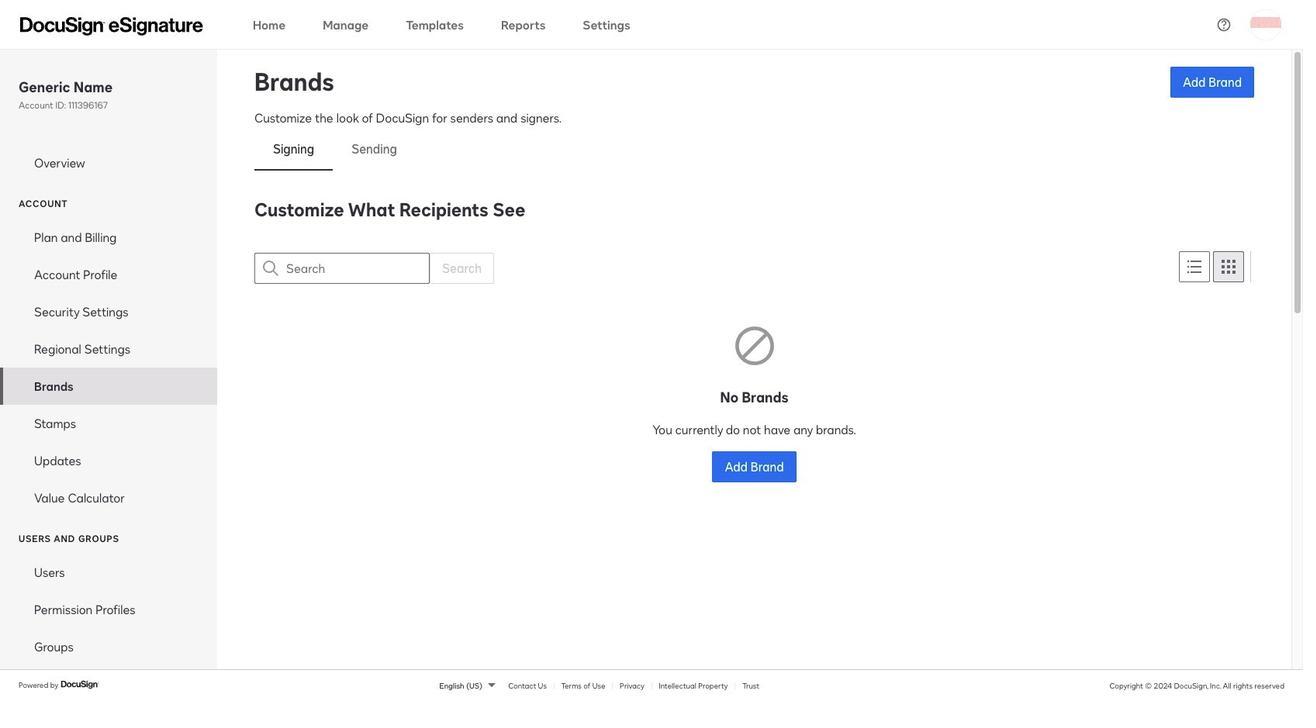 Task type: vqa. For each thing, say whether or not it's contained in the screenshot.
Signing and Sending element
no



Task type: locate. For each thing, give the bounding box(es) containing it.
your uploaded profile image image
[[1251, 9, 1282, 40]]

account element
[[0, 219, 217, 517]]

tab panel
[[255, 196, 1255, 655]]

docusign image
[[61, 679, 99, 692]]

users and groups element
[[0, 554, 217, 666]]

tab list
[[255, 127, 1255, 171]]

Search text field
[[286, 254, 429, 283]]



Task type: describe. For each thing, give the bounding box(es) containing it.
docusign admin image
[[20, 17, 203, 35]]



